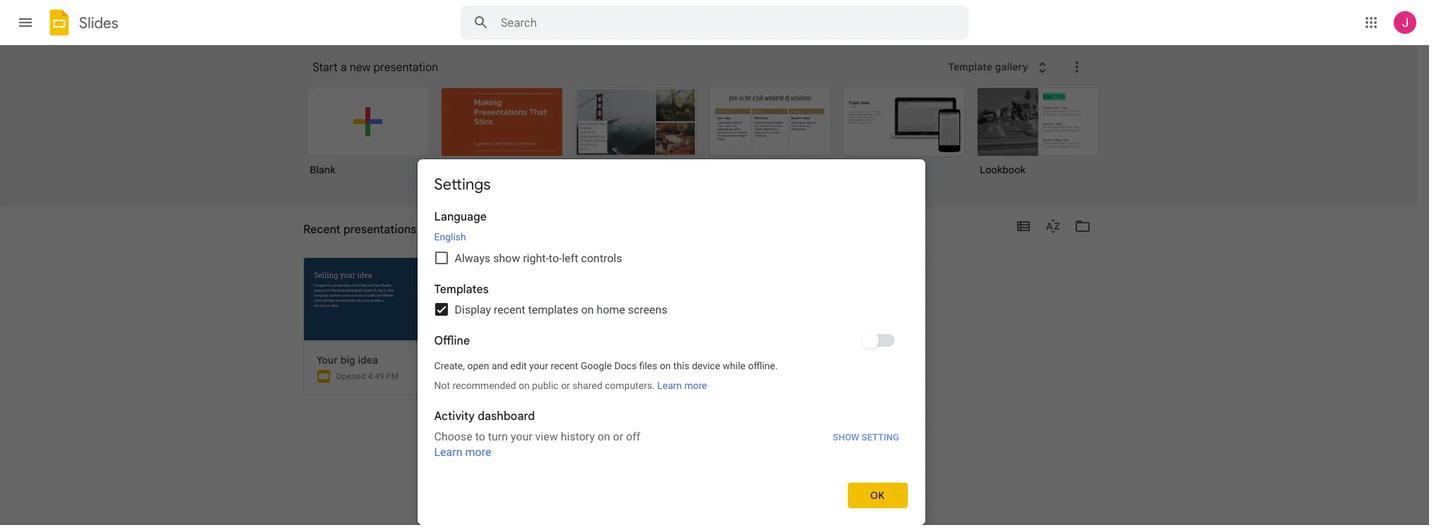 Task type: describe. For each thing, give the bounding box(es) containing it.
settings dialog
[[417, 158, 926, 526]]

device
[[692, 360, 721, 372]]

learn more link for choose to turn your view history on or off learn more
[[434, 446, 491, 459]]

to-
[[549, 252, 562, 265]]

start a new presentation
[[313, 61, 438, 75]]

slides
[[79, 13, 118, 32]]

templates
[[434, 283, 489, 297]]

recommended
[[453, 380, 516, 391]]

view
[[535, 430, 558, 443]]

4 option from the left
[[843, 87, 965, 186]]

to inside choose to turn your view history on or off learn more
[[475, 430, 485, 443]]

2 recent presentations from the top
[[303, 229, 402, 241]]

4:49 pm
[[368, 372, 399, 382]]

language english
[[434, 210, 487, 242]]

more inside choose to turn your view history on or off learn more
[[465, 446, 491, 459]]

while
[[723, 360, 746, 372]]

stick
[[495, 177, 517, 188]]

Display recent templates on home screens checkbox
[[435, 303, 448, 316]]

your big idea option
[[303, 258, 452, 526]]

show
[[493, 252, 520, 265]]

by made to stick
[[444, 177, 517, 188]]

0 vertical spatial your
[[529, 360, 549, 372]]

choose
[[434, 430, 473, 443]]

template gallery
[[949, 60, 1029, 73]]

ok button
[[848, 484, 908, 509]]

search image
[[467, 8, 495, 37]]

recent inside heading
[[303, 223, 341, 237]]

settings heading
[[434, 175, 491, 194]]

start
[[313, 61, 338, 75]]

google
[[581, 360, 612, 372]]

3 option from the left
[[709, 87, 831, 186]]

or inside choose to turn your view history on or off learn more
[[613, 430, 624, 443]]

your big idea google slides element
[[317, 354, 445, 367]]

show
[[833, 432, 860, 443]]

dashboard
[[478, 410, 535, 424]]

controls
[[581, 252, 622, 265]]

left
[[562, 252, 579, 265]]

1 horizontal spatial recent
[[551, 360, 579, 372]]

lookbook
[[980, 164, 1026, 176]]

right-
[[523, 252, 549, 265]]

computers.
[[605, 380, 655, 391]]

always show right-to-left controls
[[455, 252, 622, 265]]

docs
[[615, 360, 637, 372]]

this
[[674, 360, 690, 372]]

list box containing blank
[[307, 85, 1118, 207]]

offline.
[[748, 360, 778, 372]]

blank
[[310, 164, 335, 176]]

on left home
[[581, 303, 594, 316]]

opened 4:49 pm
[[336, 372, 399, 382]]

english
[[434, 231, 466, 242]]

templates
[[528, 303, 579, 316]]

option containing by
[[441, 87, 563, 191]]

show setting button
[[833, 429, 900, 446]]

offline
[[434, 334, 470, 348]]

choose to turn your view history on or off learn more
[[434, 430, 641, 459]]

made to stick link
[[456, 177, 517, 188]]

files
[[639, 360, 658, 372]]

0 vertical spatial more
[[685, 380, 707, 391]]

and
[[492, 360, 508, 372]]

home
[[597, 303, 625, 316]]

show setting
[[833, 432, 899, 443]]

template gallery button
[[940, 54, 1060, 80]]



Task type: vqa. For each thing, say whether or not it's contained in the screenshot.
star checkbox
no



Task type: locate. For each thing, give the bounding box(es) containing it.
1 vertical spatial learn
[[434, 446, 463, 459]]

on right the history
[[598, 430, 610, 443]]

1 option from the left
[[441, 87, 563, 191]]

or right public
[[561, 380, 570, 391]]

1 vertical spatial or
[[613, 430, 624, 443]]

Always show right-to-left controls checkbox
[[435, 252, 448, 264]]

history
[[561, 430, 595, 443]]

0 horizontal spatial recent
[[494, 303, 526, 316]]

learn
[[657, 380, 682, 391], [434, 446, 463, 459]]

0 vertical spatial learn
[[657, 380, 682, 391]]

language
[[434, 210, 487, 224]]

a
[[341, 61, 347, 75]]

recent
[[303, 223, 341, 237], [303, 229, 336, 241]]

create,
[[434, 360, 465, 372]]

learn more link down choose
[[434, 446, 491, 459]]

made
[[456, 177, 481, 188]]

1 vertical spatial to
[[475, 430, 485, 443]]

blank option
[[307, 87, 429, 186]]

more down device
[[685, 380, 707, 391]]

more down turn
[[465, 446, 491, 459]]

to left turn
[[475, 430, 485, 443]]

your right edit
[[529, 360, 549, 372]]

None search field
[[461, 6, 969, 40]]

1 recent from the top
[[303, 223, 341, 237]]

0 vertical spatial learn more link
[[657, 380, 707, 391]]

setting
[[862, 432, 899, 443]]

your
[[317, 354, 338, 367]]

1 horizontal spatial learn
[[657, 380, 682, 391]]

english link
[[434, 231, 466, 242]]

your
[[529, 360, 549, 372], [511, 430, 533, 443]]

1 horizontal spatial more
[[685, 380, 707, 391]]

turn
[[488, 430, 508, 443]]

activity
[[434, 410, 475, 424]]

your inside choose to turn your view history on or off learn more
[[511, 430, 533, 443]]

learn more link for not recommended on public or shared computers. learn more
[[657, 380, 707, 391]]

always
[[455, 252, 491, 265]]

new
[[350, 61, 371, 75]]

last opened by me 4:49 pm element
[[368, 372, 399, 382]]

slides link
[[45, 8, 118, 40]]

recent presentations heading
[[303, 207, 417, 252]]

presentations
[[343, 223, 417, 237], [338, 229, 402, 241]]

or left off
[[613, 430, 624, 443]]

your right turn
[[511, 430, 533, 443]]

presentation
[[374, 61, 438, 75]]

learn down choose
[[434, 446, 463, 459]]

screens
[[628, 303, 668, 316]]

1 vertical spatial your
[[511, 430, 533, 443]]

learn inside choose to turn your view history on or off learn more
[[434, 446, 463, 459]]

or
[[561, 380, 570, 391], [613, 430, 624, 443]]

open
[[467, 360, 489, 372]]

list box
[[307, 85, 1118, 207]]

lookbook option
[[977, 87, 1099, 186]]

opened
[[336, 372, 366, 382]]

shared
[[573, 380, 603, 391]]

2 option from the left
[[575, 87, 697, 186]]

your big idea
[[317, 354, 378, 367]]

activity dashboard
[[434, 410, 535, 424]]

create, open and edit your recent google docs files on this device while offline.
[[434, 360, 778, 372]]

on left this
[[660, 360, 671, 372]]

by
[[444, 177, 454, 188]]

option
[[441, 87, 563, 191], [575, 87, 697, 186], [709, 87, 831, 186], [843, 87, 965, 186]]

recent
[[494, 303, 526, 316], [551, 360, 579, 372]]

recent up not recommended on public or shared computers. learn more at the bottom of the page
[[551, 360, 579, 372]]

ok
[[871, 490, 885, 503]]

on
[[581, 303, 594, 316], [660, 360, 671, 372], [519, 380, 530, 391], [598, 430, 610, 443]]

learn down this
[[657, 380, 682, 391]]

2 recent from the top
[[303, 229, 336, 241]]

display recent templates on home screens
[[455, 303, 668, 316]]

to
[[484, 177, 492, 188], [475, 430, 485, 443]]

0 vertical spatial recent
[[494, 303, 526, 316]]

0 vertical spatial or
[[561, 380, 570, 391]]

1 vertical spatial more
[[465, 446, 491, 459]]

start a new presentation heading
[[313, 45, 940, 90]]

on down edit
[[519, 380, 530, 391]]

1 horizontal spatial learn more link
[[657, 380, 707, 391]]

edit
[[511, 360, 527, 372]]

idea
[[358, 354, 378, 367]]

1 vertical spatial learn more link
[[434, 446, 491, 459]]

display
[[455, 303, 491, 316]]

0 horizontal spatial learn more link
[[434, 446, 491, 459]]

1 vertical spatial recent
[[551, 360, 579, 372]]

learn more link down this
[[657, 380, 707, 391]]

to left stick
[[484, 177, 492, 188]]

Search bar text field
[[501, 16, 934, 30]]

off
[[626, 430, 641, 443]]

recent right display
[[494, 303, 526, 316]]

0 horizontal spatial more
[[465, 446, 491, 459]]

on inside choose to turn your view history on or off learn more
[[598, 430, 610, 443]]

recent presentations
[[303, 223, 417, 237], [303, 229, 402, 241]]

template
[[949, 60, 993, 73]]

0 horizontal spatial learn
[[434, 446, 463, 459]]

not
[[434, 380, 450, 391]]

1 recent presentations from the top
[[303, 223, 417, 237]]

learn more link
[[657, 380, 707, 391], [434, 446, 491, 459]]

more
[[685, 380, 707, 391], [465, 446, 491, 459]]

public
[[532, 380, 559, 391]]

1 horizontal spatial or
[[613, 430, 624, 443]]

not recommended on public or shared computers. learn more
[[434, 380, 707, 391]]

main menu image
[[17, 14, 34, 31]]

presentations inside heading
[[343, 223, 417, 237]]

0 horizontal spatial or
[[561, 380, 570, 391]]

big
[[341, 354, 355, 367]]

0 vertical spatial to
[[484, 177, 492, 188]]

gallery
[[996, 60, 1029, 73]]

settings
[[434, 175, 491, 194]]



